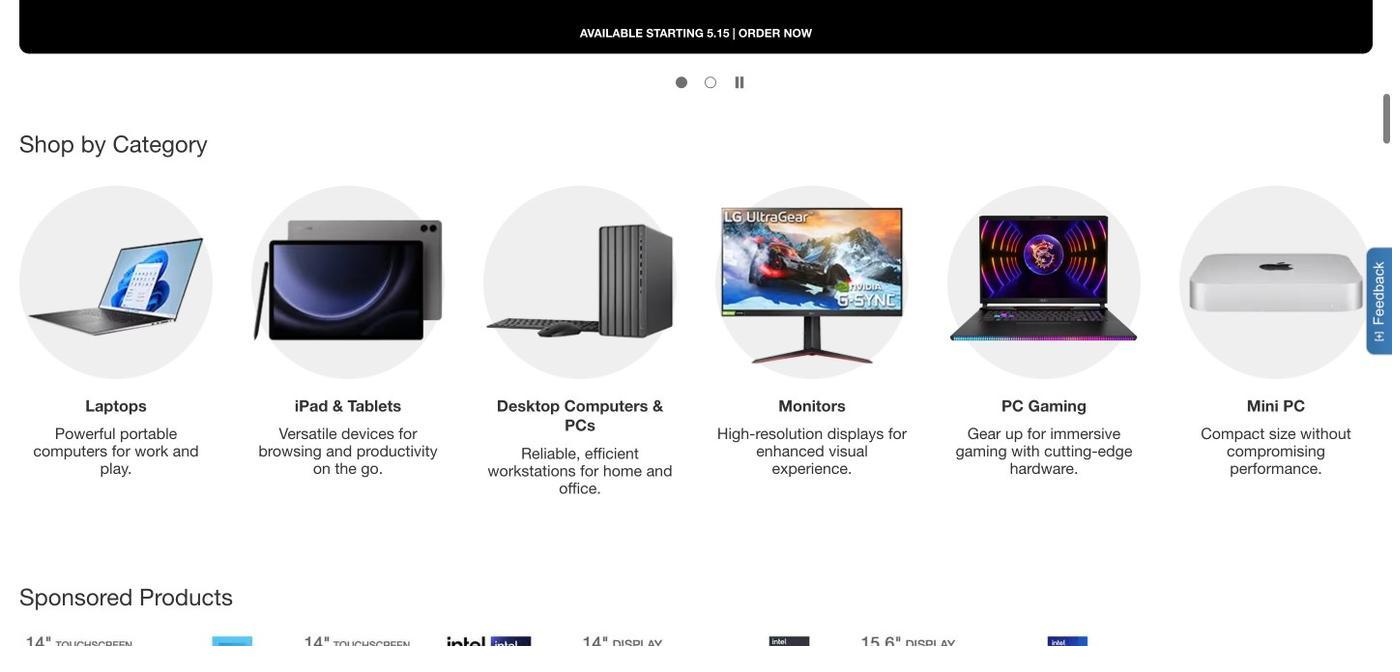Task type: vqa. For each thing, say whether or not it's contained in the screenshot.
HP x360 14 image
yes



Task type: describe. For each thing, give the bounding box(es) containing it.
thinpossible. apple ipad pro image
[[19, 0, 1373, 12]]

hp x360 14 image
[[19, 629, 259, 646]]



Task type: locate. For each thing, give the bounding box(es) containing it.
msi modern 15 15.6 image
[[855, 629, 1095, 646]]

acer swift go 14" touchscreen laptop intel evo edition powered by intel core ultra 7 processor 155h - lcd (1920 x 1200) - windows 11 image
[[298, 629, 538, 646]]

dell inspiron 14 image
[[576, 629, 816, 646]]



